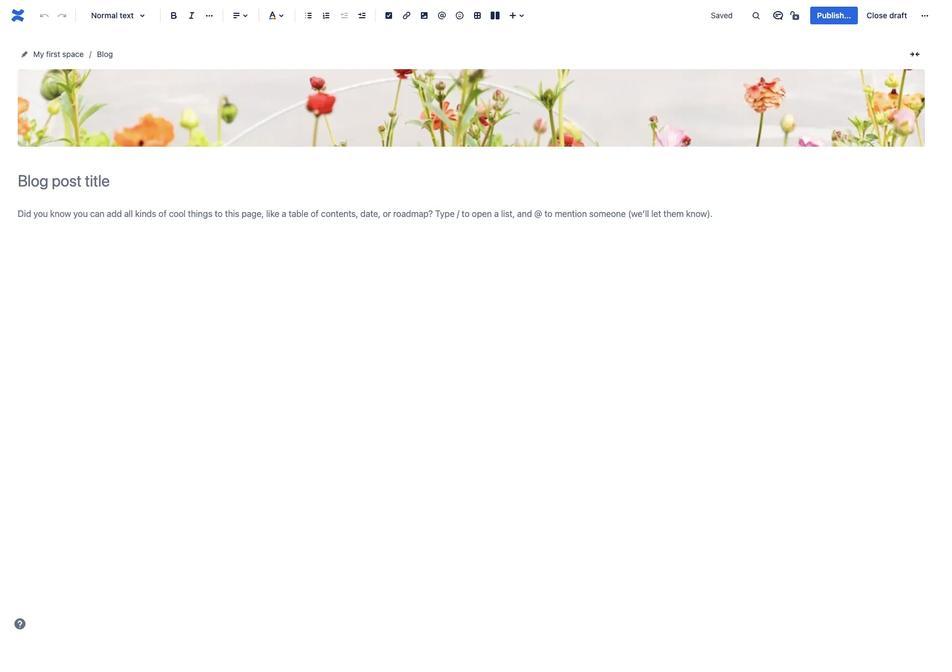 Task type: vqa. For each thing, say whether or not it's contained in the screenshot.
your
no



Task type: describe. For each thing, give the bounding box(es) containing it.
my first space
[[33, 49, 84, 59]]

redo ⌘⇧z image
[[55, 9, 69, 22]]

confluence image
[[9, 7, 27, 24]]

no restrictions image
[[790, 9, 803, 22]]

make page fixed-width image
[[909, 48, 922, 61]]

image
[[488, 113, 509, 121]]

layouts image
[[489, 9, 502, 22]]

confluence image
[[9, 7, 27, 24]]

more formatting image
[[203, 9, 216, 22]]

draft
[[890, 11, 908, 20]]

header
[[462, 113, 486, 121]]

outdent ⇧tab image
[[338, 9, 351, 22]]

move this blog image
[[20, 50, 29, 59]]

more image
[[919, 9, 932, 22]]

update header image
[[435, 113, 509, 121]]

publish... button
[[811, 7, 859, 24]]

help image
[[13, 618, 27, 631]]

numbered list ⌘⇧7 image
[[320, 9, 333, 22]]

close draft button
[[861, 7, 915, 24]]

text
[[120, 11, 134, 20]]

table image
[[471, 9, 485, 22]]

comment icon image
[[772, 9, 786, 22]]

my
[[33, 49, 44, 59]]

indent tab image
[[355, 9, 369, 22]]

blog
[[97, 49, 113, 59]]

publish...
[[818, 11, 852, 20]]



Task type: locate. For each thing, give the bounding box(es) containing it.
italic ⌘i image
[[185, 9, 198, 22]]

close
[[867, 11, 888, 20]]

find and replace image
[[750, 9, 764, 22]]

bold ⌘b image
[[167, 9, 181, 22]]

align left image
[[230, 9, 243, 22]]

mention image
[[436, 9, 449, 22]]

add image, video, or file image
[[418, 9, 431, 22]]

normal text button
[[80, 3, 156, 28]]

blog link
[[97, 48, 113, 61]]

update
[[435, 113, 460, 121]]

normal text
[[91, 11, 134, 20]]

space
[[62, 49, 84, 59]]

bullet list ⌘⇧8 image
[[302, 9, 315, 22]]

Main content area, start typing to enter text. text field
[[18, 207, 926, 222]]

action item image
[[383, 9, 396, 22]]

saved
[[712, 11, 733, 20]]

first
[[46, 49, 60, 59]]

undo ⌘z image
[[38, 9, 51, 22]]

my first space link
[[33, 48, 84, 61]]

close draft
[[867, 11, 908, 20]]

link image
[[400, 9, 414, 22]]

update header image button
[[432, 94, 512, 122]]

normal
[[91, 11, 118, 20]]

emoji image
[[453, 9, 467, 22]]

Blog post title text field
[[18, 172, 926, 190]]



